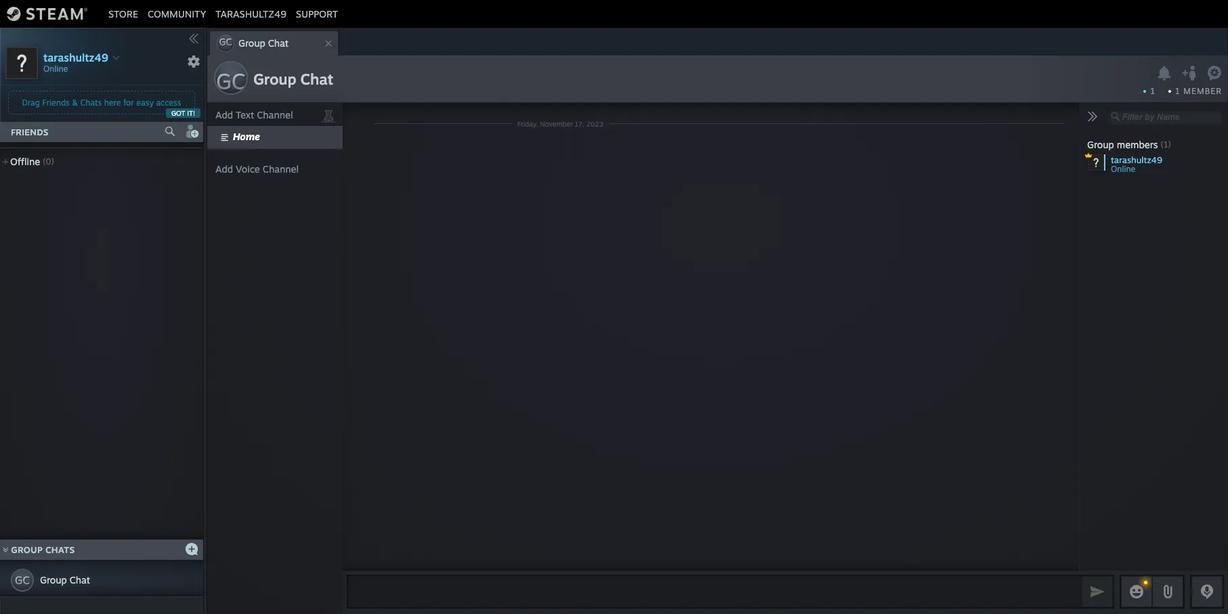 Task type: locate. For each thing, give the bounding box(es) containing it.
1 horizontal spatial 1
[[1164, 140, 1168, 150]]

1 add from the top
[[215, 109, 233, 121]]

add voice channel
[[215, 163, 299, 175]]

0 vertical spatial friends
[[42, 98, 70, 108]]

) right offline
[[51, 156, 54, 167]]

2 add from the top
[[215, 163, 233, 175]]

2 horizontal spatial 1
[[1175, 86, 1180, 96]]

gc inside gc group chat
[[219, 36, 232, 47]]

search my friends list image
[[164, 125, 176, 138]]

unpin channel list image
[[320, 106, 337, 123]]

2 horizontal spatial chat
[[300, 70, 333, 88]]

tarashultz49 up &
[[43, 50, 108, 64]]

0 vertical spatial add
[[215, 109, 233, 121]]

manage notification settings image
[[1156, 66, 1173, 81]]

group chat
[[253, 70, 333, 88], [40, 574, 90, 586]]

chat inside gc group chat
[[268, 37, 289, 49]]

chats inside drag friends & chats here for easy access got it!
[[80, 98, 102, 108]]

submit image
[[1089, 583, 1106, 600]]

0 horizontal spatial group chat
[[40, 574, 90, 586]]

close this tab image
[[322, 39, 335, 47]]

chat up unpin channel list "image"
[[300, 70, 333, 88]]

1 vertical spatial (
[[43, 156, 46, 167]]

None text field
[[347, 575, 1079, 609]]

0 horizontal spatial tarashultz49
[[43, 50, 108, 64]]

group inside gc group chat
[[238, 37, 265, 49]]

channel for add text channel
[[257, 109, 293, 121]]

friends down the 'drag'
[[11, 127, 49, 138]]

Filter by Name text field
[[1106, 108, 1223, 126]]

0
[[46, 156, 51, 167]]

gc down tarashultz49 link at the left of page
[[219, 36, 232, 47]]

member
[[1183, 86, 1222, 96]]

for
[[123, 98, 134, 108]]

0 horizontal spatial (
[[43, 156, 46, 167]]

got
[[171, 109, 185, 117]]

) down filter by name text box
[[1168, 140, 1171, 150]]

1 horizontal spatial group chat
[[253, 70, 333, 88]]

it!
[[187, 109, 195, 117]]

channel right voice
[[263, 163, 299, 175]]

chat
[[268, 37, 289, 49], [300, 70, 333, 88], [70, 574, 90, 586]]

1 vertical spatial add
[[215, 163, 233, 175]]

tarashultz49 up gc group chat on the top
[[216, 8, 286, 19]]

tarashultz49 link
[[211, 8, 291, 19]]

( inside group members ( 1 )
[[1161, 140, 1164, 150]]

community
[[148, 8, 206, 19]]

0 vertical spatial (
[[1161, 140, 1164, 150]]

add left voice
[[215, 163, 233, 175]]

( right offline
[[43, 156, 46, 167]]

&
[[72, 98, 78, 108]]

offline
[[10, 156, 40, 167]]

0 vertical spatial online
[[43, 63, 68, 73]]

0 horizontal spatial chat
[[70, 574, 90, 586]]

0 vertical spatial )
[[1168, 140, 1171, 150]]

1 vertical spatial online
[[1111, 164, 1136, 174]]

friends left &
[[42, 98, 70, 108]]

drag friends & chats here for easy access got it!
[[22, 98, 195, 117]]

gc
[[219, 36, 232, 47], [216, 68, 246, 95], [15, 574, 30, 587]]

online down group members ( 1 )
[[1111, 164, 1136, 174]]

1 horizontal spatial chats
[[80, 98, 102, 108]]

2 vertical spatial tarashultz49
[[1111, 154, 1162, 165]]

group chats
[[11, 545, 75, 555]]

0 vertical spatial tarashultz49
[[216, 8, 286, 19]]

2 vertical spatial chat
[[70, 574, 90, 586]]

gc group chat
[[219, 36, 289, 49]]

1 vertical spatial channel
[[263, 163, 299, 175]]

1
[[1150, 86, 1155, 96], [1175, 86, 1180, 96], [1164, 140, 1168, 150]]

group chat up unpin channel list "image"
[[253, 70, 333, 88]]

0 horizontal spatial )
[[51, 156, 54, 167]]

online up drag friends & chats here for easy access got it!
[[43, 63, 68, 73]]

0 vertical spatial gc
[[219, 36, 232, 47]]

chat down tarashultz49 link at the left of page
[[268, 37, 289, 49]]

1 up filter by name text box
[[1150, 86, 1155, 96]]

0 horizontal spatial online
[[43, 63, 68, 73]]

gc up create new text channel 'icon'
[[216, 68, 246, 95]]

0 vertical spatial chat
[[268, 37, 289, 49]]

chats
[[80, 98, 102, 108], [45, 545, 75, 555]]

group
[[238, 37, 265, 49], [253, 70, 296, 88], [1087, 139, 1114, 150], [11, 545, 43, 555], [40, 574, 67, 586]]

0 vertical spatial channel
[[257, 109, 293, 121]]

add left text
[[215, 109, 233, 121]]

support link
[[291, 8, 343, 19]]

0 vertical spatial chats
[[80, 98, 102, 108]]

(
[[1161, 140, 1164, 150], [43, 156, 46, 167]]

1 vertical spatial )
[[51, 156, 54, 167]]

add for add voice channel
[[215, 163, 233, 175]]

tarashultz49
[[216, 8, 286, 19], [43, 50, 108, 64], [1111, 154, 1162, 165]]

chat down group chats
[[70, 574, 90, 586]]

text
[[236, 109, 254, 121]]

0 horizontal spatial 1
[[1150, 86, 1155, 96]]

)
[[1168, 140, 1171, 150], [51, 156, 54, 167]]

1 down filter by name text box
[[1164, 140, 1168, 150]]

support
[[296, 8, 338, 19]]

1 left member at the right top of page
[[1175, 86, 1180, 96]]

1 vertical spatial chats
[[45, 545, 75, 555]]

create new text channel image
[[215, 107, 229, 121]]

1 horizontal spatial (
[[1161, 140, 1164, 150]]

group chat down group chats
[[40, 574, 90, 586]]

channel
[[257, 109, 293, 121], [263, 163, 299, 175]]

friends
[[42, 98, 70, 108], [11, 127, 49, 138]]

access
[[156, 98, 181, 108]]

) inside group members ( 1 )
[[1168, 140, 1171, 150]]

collapse member list image
[[1087, 111, 1098, 122]]

chats right &
[[80, 98, 102, 108]]

online
[[43, 63, 68, 73], [1111, 164, 1136, 174]]

1 horizontal spatial )
[[1168, 140, 1171, 150]]

add
[[215, 109, 233, 121], [215, 163, 233, 175]]

chats right collapse chats list icon at left bottom
[[45, 545, 75, 555]]

channel right text
[[257, 109, 293, 121]]

( inside offline ( 0 )
[[43, 156, 46, 167]]

tarashultz49 down members
[[1111, 154, 1162, 165]]

1 member
[[1175, 86, 1222, 96]]

0 vertical spatial group chat
[[253, 70, 333, 88]]

friday,
[[517, 120, 538, 128]]

gc down collapse chats list icon at left bottom
[[15, 574, 30, 587]]

1 horizontal spatial chat
[[268, 37, 289, 49]]

add a friend image
[[184, 124, 199, 139]]

( right members
[[1161, 140, 1164, 150]]



Task type: vqa. For each thing, say whether or not it's contained in the screenshot.
rightmost Online
yes



Task type: describe. For each thing, give the bounding box(es) containing it.
1 vertical spatial tarashultz49
[[43, 50, 108, 64]]

november
[[540, 120, 573, 128]]

1 for 1
[[1150, 86, 1155, 96]]

1 inside group members ( 1 )
[[1164, 140, 1168, 150]]

store
[[108, 8, 138, 19]]

0 horizontal spatial chats
[[45, 545, 75, 555]]

channel for add voice channel
[[263, 163, 299, 175]]

here
[[104, 98, 121, 108]]

add for add text channel
[[215, 109, 233, 121]]

send special image
[[1160, 584, 1176, 600]]

1 for 1 member
[[1175, 86, 1180, 96]]

invite a friend to this group chat image
[[1181, 64, 1199, 82]]

drag
[[22, 98, 40, 108]]

offline ( 0 )
[[10, 156, 54, 167]]

add text channel
[[215, 109, 293, 121]]

group members ( 1 )
[[1087, 139, 1171, 150]]

17,
[[575, 120, 584, 128]]

1 horizontal spatial tarashultz49
[[216, 8, 286, 19]]

easy
[[136, 98, 154, 108]]

home
[[233, 131, 260, 142]]

manage group chat settings image
[[1207, 66, 1224, 83]]

1 vertical spatial gc
[[216, 68, 246, 95]]

friday, november 17, 2023
[[517, 120, 603, 128]]

create a group chat image
[[185, 542, 198, 556]]

2023
[[586, 120, 603, 128]]

sorting alphabetically image
[[182, 152, 198, 169]]

collapse chats list image
[[0, 547, 16, 553]]

2 horizontal spatial tarashultz49
[[1111, 154, 1162, 165]]

community link
[[143, 8, 211, 19]]

create new voice channel image
[[215, 161, 229, 175]]

manage friends list settings image
[[187, 55, 200, 68]]

) inside offline ( 0 )
[[51, 156, 54, 167]]

members
[[1117, 139, 1158, 150]]

friends inside drag friends & chats here for easy access got it!
[[42, 98, 70, 108]]

1 horizontal spatial online
[[1111, 164, 1136, 174]]

2 vertical spatial gc
[[15, 574, 30, 587]]

store link
[[104, 8, 143, 19]]

voice
[[236, 163, 260, 175]]

1 vertical spatial friends
[[11, 127, 49, 138]]

1 vertical spatial chat
[[300, 70, 333, 88]]

1 vertical spatial group chat
[[40, 574, 90, 586]]



